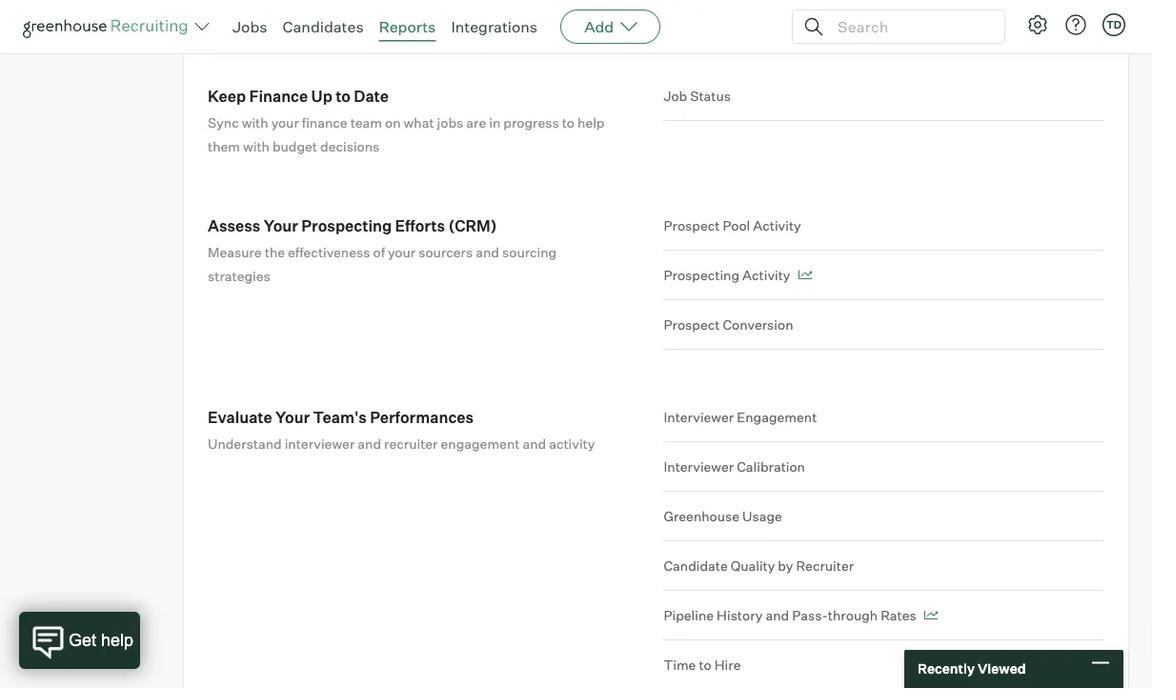 Task type: vqa. For each thing, say whether or not it's contained in the screenshot.
bottom Company
no



Task type: describe. For each thing, give the bounding box(es) containing it.
calibration
[[737, 458, 806, 475]]

progress
[[504, 114, 559, 131]]

1 vertical spatial prospecting
[[664, 267, 740, 283]]

finance
[[249, 86, 308, 106]]

the
[[265, 244, 285, 260]]

prospecting activity
[[664, 267, 791, 283]]

prospect pool activity link
[[664, 216, 1105, 251]]

are
[[466, 114, 486, 131]]

your for evaluate
[[276, 408, 310, 427]]

interviewer calibration link
[[664, 443, 1105, 492]]

icon chart image for prospecting activity
[[798, 270, 813, 280]]

finance
[[302, 114, 348, 131]]

reports
[[379, 17, 436, 36]]

prospect conversion link
[[664, 300, 1105, 350]]

efforts
[[395, 216, 445, 235]]

jobs
[[437, 114, 464, 131]]

prospecting inside assess your prospecting efforts (crm) measure the effectiveness of your sourcers and sourcing strategies
[[301, 216, 392, 235]]

sourcers
[[419, 244, 473, 260]]

prospect pool activity
[[664, 217, 801, 234]]

performances
[[370, 408, 474, 427]]

candidates
[[283, 17, 364, 36]]

greenhouse usage link
[[664, 492, 1105, 542]]

status
[[690, 87, 731, 104]]

effectiveness
[[288, 244, 370, 260]]

strategies
[[208, 268, 271, 284]]

assess
[[208, 216, 261, 235]]

0 vertical spatial with
[[242, 114, 268, 131]]

quality
[[731, 557, 775, 574]]

(crm)
[[449, 216, 497, 235]]

td button
[[1103, 13, 1126, 36]]

candidates link
[[283, 17, 364, 36]]

by
[[778, 557, 794, 574]]

td button
[[1099, 10, 1130, 40]]

decisions
[[320, 138, 380, 155]]

in
[[489, 114, 501, 131]]

keep
[[208, 86, 246, 106]]

candidate
[[664, 557, 728, 574]]

your inside assess your prospecting efforts (crm) measure the effectiveness of your sourcers and sourcing strategies
[[388, 244, 416, 260]]

greenhouse
[[664, 508, 740, 525]]

integrations link
[[451, 17, 538, 36]]

and down team's
[[358, 435, 381, 452]]

pipeline
[[664, 607, 714, 624]]

date
[[354, 86, 389, 106]]

viewed
[[978, 661, 1026, 677]]

interviewer engagement
[[664, 409, 817, 425]]

team
[[350, 114, 382, 131]]

job
[[664, 87, 687, 104]]

interviewer for interviewer calibration
[[664, 458, 734, 475]]

assess your prospecting efforts (crm) measure the effectiveness of your sourcers and sourcing strategies
[[208, 216, 557, 284]]

pool
[[723, 217, 751, 234]]

budget
[[273, 138, 317, 155]]

history
[[717, 607, 763, 624]]

1 vertical spatial activity
[[743, 267, 791, 283]]

1 vertical spatial with
[[243, 138, 270, 155]]

activity inside the 'prospect pool activity' link
[[753, 217, 801, 234]]

recently
[[918, 661, 975, 677]]

add
[[585, 17, 614, 36]]

job status link
[[664, 86, 1105, 121]]

and inside assess your prospecting efforts (crm) measure the effectiveness of your sourcers and sourcing strategies
[[476, 244, 500, 260]]

usage
[[743, 508, 783, 525]]

activity
[[549, 435, 595, 452]]



Task type: locate. For each thing, give the bounding box(es) containing it.
measure
[[208, 244, 262, 260]]

your inside assess your prospecting efforts (crm) measure the effectiveness of your sourcers and sourcing strategies
[[264, 216, 298, 235]]

interviewer engagement link
[[664, 407, 1105, 443]]

0 horizontal spatial to
[[336, 86, 351, 106]]

and left pass-
[[766, 607, 790, 624]]

to left "help"
[[562, 114, 575, 131]]

1 vertical spatial interviewer
[[664, 458, 734, 475]]

interviewer up greenhouse
[[664, 458, 734, 475]]

integrations
[[451, 17, 538, 36]]

2 interviewer from the top
[[664, 458, 734, 475]]

prospect for prospect pool activity
[[664, 217, 720, 234]]

icon chart image right rates
[[924, 611, 939, 620]]

1 vertical spatial prospect
[[664, 316, 720, 333]]

to
[[336, 86, 351, 106], [562, 114, 575, 131], [699, 657, 712, 673]]

1 horizontal spatial icon chart image
[[924, 611, 939, 620]]

time to hire link
[[664, 641, 1105, 688]]

prospect
[[664, 217, 720, 234], [664, 316, 720, 333]]

your up interviewer
[[276, 408, 310, 427]]

with right "them"
[[243, 138, 270, 155]]

0 horizontal spatial icon chart image
[[798, 270, 813, 280]]

and down (crm)
[[476, 244, 500, 260]]

keep finance up to date sync with your finance team on what jobs are in progress to help them with budget decisions
[[208, 86, 605, 155]]

interviewer calibration
[[664, 458, 806, 475]]

0 vertical spatial to
[[336, 86, 351, 106]]

your right "of"
[[388, 244, 416, 260]]

your up the
[[264, 216, 298, 235]]

understand
[[208, 435, 282, 452]]

to left hire
[[699, 657, 712, 673]]

rates
[[881, 607, 917, 624]]

1 vertical spatial your
[[388, 244, 416, 260]]

your inside evaluate your team's performances understand interviewer and recruiter engagement and activity
[[276, 408, 310, 427]]

1 prospect from the top
[[664, 217, 720, 234]]

1 horizontal spatial your
[[388, 244, 416, 260]]

0 horizontal spatial your
[[271, 114, 299, 131]]

Search text field
[[833, 13, 988, 41]]

jobs
[[233, 17, 267, 36]]

and left activity
[[523, 435, 546, 452]]

pass-
[[792, 607, 828, 624]]

of
[[373, 244, 385, 260]]

td
[[1107, 18, 1122, 31]]

1 horizontal spatial to
[[562, 114, 575, 131]]

1 horizontal spatial prospecting
[[664, 267, 740, 283]]

your inside keep finance up to date sync with your finance team on what jobs are in progress to help them with budget decisions
[[271, 114, 299, 131]]

job status
[[664, 87, 731, 104]]

1 vertical spatial your
[[276, 408, 310, 427]]

evaluate your team's performances understand interviewer and recruiter engagement and activity
[[208, 408, 595, 452]]

your for assess
[[264, 216, 298, 235]]

jobs link
[[233, 17, 267, 36]]

with right sync
[[242, 114, 268, 131]]

interviewer for interviewer engagement
[[664, 409, 734, 425]]

time
[[664, 657, 696, 673]]

0 vertical spatial prospecting
[[301, 216, 392, 235]]

to right 'up'
[[336, 86, 351, 106]]

0 vertical spatial your
[[271, 114, 299, 131]]

on
[[385, 114, 401, 131]]

activity right pool
[[753, 217, 801, 234]]

icon chart image right prospecting activity
[[798, 270, 813, 280]]

0 vertical spatial prospect
[[664, 217, 720, 234]]

2 horizontal spatial to
[[699, 657, 712, 673]]

time to hire
[[664, 657, 741, 673]]

prospect inside "link"
[[664, 316, 720, 333]]

0 vertical spatial activity
[[753, 217, 801, 234]]

interviewer up interviewer calibration
[[664, 409, 734, 425]]

what
[[404, 114, 434, 131]]

hire
[[715, 657, 741, 673]]

team's
[[313, 408, 367, 427]]

0 vertical spatial your
[[264, 216, 298, 235]]

0 horizontal spatial prospecting
[[301, 216, 392, 235]]

icon chart image for pipeline history and pass-through rates
[[924, 611, 939, 620]]

greenhouse recruiting image
[[23, 15, 194, 38]]

up
[[311, 86, 333, 106]]

evaluate
[[208, 408, 272, 427]]

pipeline history and pass-through rates
[[664, 607, 917, 624]]

reports link
[[379, 17, 436, 36]]

prospecting up effectiveness
[[301, 216, 392, 235]]

them
[[208, 138, 240, 155]]

sync
[[208, 114, 239, 131]]

through
[[828, 607, 878, 624]]

prospect left pool
[[664, 217, 720, 234]]

and
[[476, 244, 500, 260], [358, 435, 381, 452], [523, 435, 546, 452], [766, 607, 790, 624]]

configure image
[[1027, 13, 1050, 36]]

with
[[242, 114, 268, 131], [243, 138, 270, 155]]

your
[[271, 114, 299, 131], [388, 244, 416, 260]]

prospect conversion
[[664, 316, 794, 333]]

engagement
[[441, 435, 520, 452]]

0 vertical spatial interviewer
[[664, 409, 734, 425]]

activity
[[753, 217, 801, 234], [743, 267, 791, 283]]

prospect down prospecting activity
[[664, 316, 720, 333]]

interviewer
[[664, 409, 734, 425], [664, 458, 734, 475]]

interviewer
[[285, 435, 355, 452]]

2 vertical spatial to
[[699, 657, 712, 673]]

help
[[578, 114, 605, 131]]

icon chart image
[[798, 270, 813, 280], [924, 611, 939, 620]]

recruiter
[[384, 435, 438, 452]]

recently viewed
[[918, 661, 1026, 677]]

0 vertical spatial icon chart image
[[798, 270, 813, 280]]

your
[[264, 216, 298, 235], [276, 408, 310, 427]]

sourcing
[[502, 244, 557, 260]]

candidate quality by recruiter link
[[664, 542, 1105, 591]]

1 vertical spatial icon chart image
[[924, 611, 939, 620]]

candidate quality by recruiter
[[664, 557, 854, 574]]

prospecting
[[301, 216, 392, 235], [664, 267, 740, 283]]

engagement
[[737, 409, 817, 425]]

activity up conversion
[[743, 267, 791, 283]]

greenhouse usage
[[664, 508, 783, 525]]

2 prospect from the top
[[664, 316, 720, 333]]

1 vertical spatial to
[[562, 114, 575, 131]]

add button
[[561, 10, 661, 44]]

recruiter
[[796, 557, 854, 574]]

1 interviewer from the top
[[664, 409, 734, 425]]

prospect for prospect conversion
[[664, 316, 720, 333]]

prospecting up prospect conversion
[[664, 267, 740, 283]]

conversion
[[723, 316, 794, 333]]

your up budget
[[271, 114, 299, 131]]



